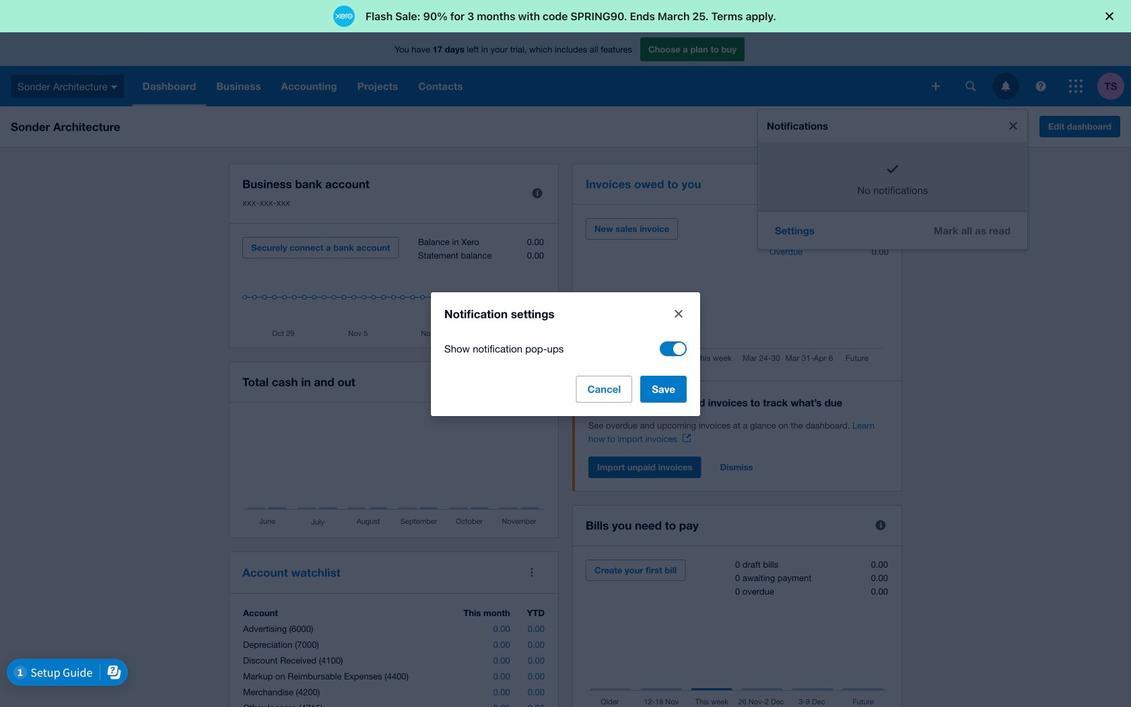 Task type: describe. For each thing, give the bounding box(es) containing it.
empty state widget for the total cash in and out feature, displaying a column graph summarising bank transaction data as total money in versus total money out across all connected bank accounts, enabling a visual comparison of the two amounts. image
[[243, 416, 546, 527]]

svg image
[[1070, 79, 1083, 93]]

empty state of the bills widget with a 'create your first bill' button and an unpopulated column graph. image
[[586, 560, 889, 707]]



Task type: vqa. For each thing, say whether or not it's contained in the screenshot.
the bottommost dialog
yes



Task type: locate. For each thing, give the bounding box(es) containing it.
empty state bank feed widget with a tooltip explaining the feature. includes a 'securely connect a bank account' button and a data-less flat line graph marking four weekly dates, indicating future account balance tracking. image
[[243, 237, 546, 338]]

svg image
[[966, 81, 976, 91], [1002, 81, 1011, 91], [1036, 81, 1047, 91], [932, 82, 940, 90], [111, 85, 118, 89]]

1 vertical spatial dialog
[[431, 292, 701, 416]]

group
[[759, 110, 1028, 250]]

heading
[[589, 395, 889, 411]]

opens in a new tab image
[[683, 434, 691, 442]]

banner
[[0, 0, 1132, 707]]

0 vertical spatial dialog
[[0, 0, 1132, 32]]

dialog
[[0, 0, 1132, 32], [431, 292, 701, 416]]

panel body document
[[589, 419, 889, 446], [589, 419, 889, 446]]



